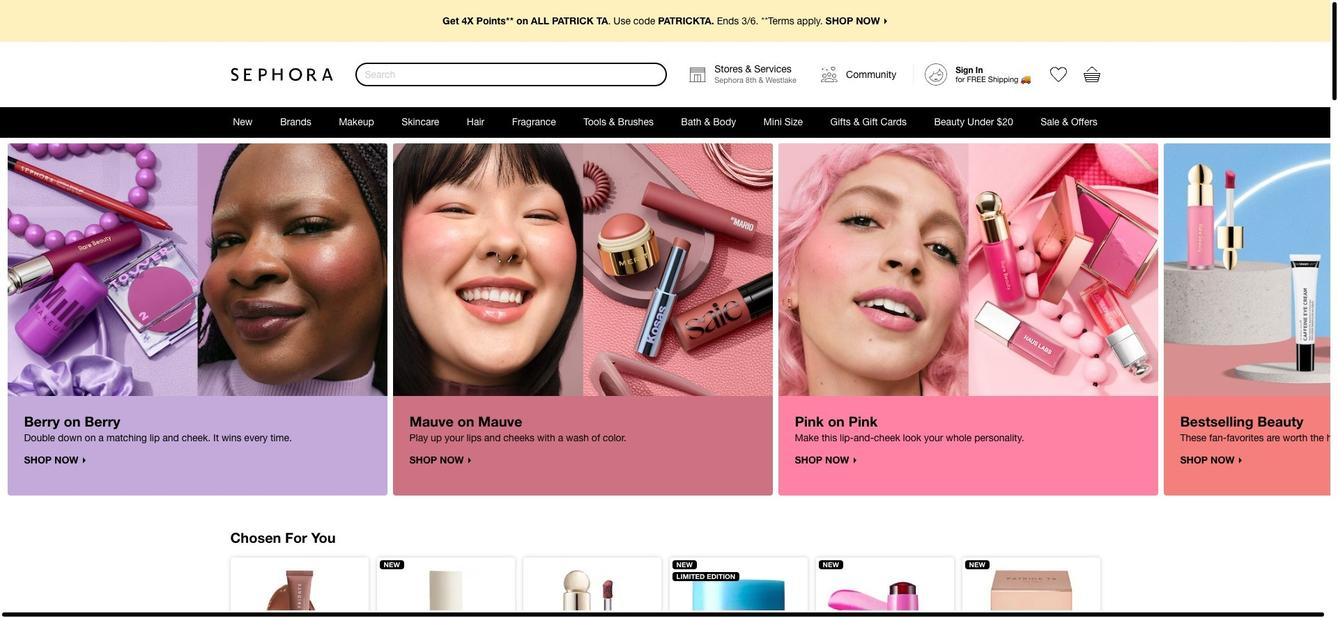 Task type: describe. For each thing, give the bounding box(es) containing it.
sephora homepage image
[[230, 68, 333, 82]]

milk makeup - cooling water jelly tint lip + cheek blush stain image
[[827, 570, 943, 619]]

laneige - lip sleeping mask intense hydration with vitamin c image
[[681, 570, 796, 619]]

Search search field
[[356, 64, 666, 85]]



Task type: vqa. For each thing, say whether or not it's contained in the screenshot.
Community link
no



Task type: locate. For each thing, give the bounding box(es) containing it.
summer fridays - lip butter balm for hydration & shine image
[[241, 570, 357, 619]]

patrick ta - major headlines double-take crème & powder blush duo image
[[973, 570, 1089, 619]]

summer fridays - dream lip oil for moisturizing sheer coverage image
[[388, 570, 504, 619]]

None search field
[[355, 63, 667, 86]]

None field
[[355, 63, 667, 86]]

go to basket image
[[1083, 66, 1100, 83]]

rare beauty by selena gomez - soft pinch liquid blush image
[[534, 570, 650, 619]]



